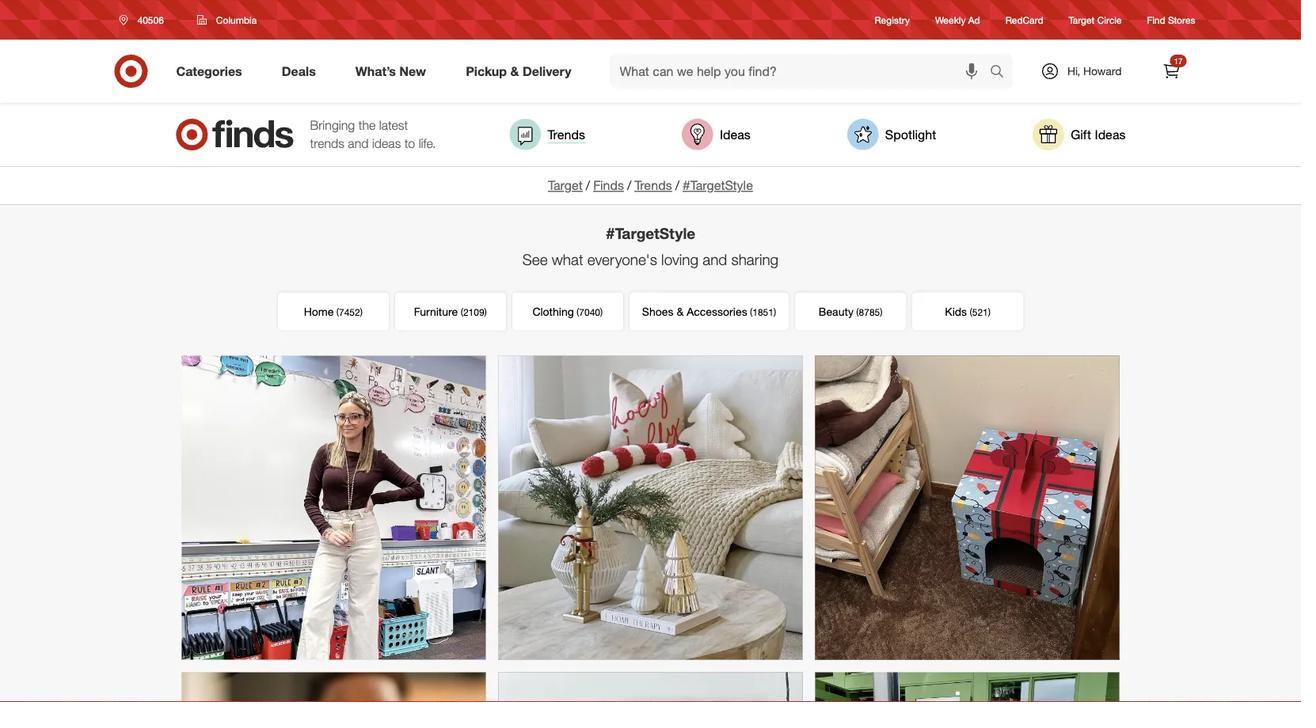 Task type: describe. For each thing, give the bounding box(es) containing it.
ideas link
[[682, 119, 751, 151]]

shoes
[[643, 305, 674, 319]]

furniture
[[414, 305, 458, 319]]

& for accessories
[[677, 305, 684, 319]]

521
[[973, 306, 989, 318]]

registry
[[875, 14, 910, 26]]

new
[[400, 63, 426, 79]]

search
[[983, 65, 1021, 80]]

beauty ( 8785 )
[[819, 305, 883, 319]]

ideas
[[372, 136, 401, 151]]

the
[[359, 118, 376, 133]]

0 vertical spatial #targetstyle
[[683, 178, 754, 193]]

life.
[[419, 136, 436, 151]]

weekly
[[936, 14, 966, 26]]

8785
[[859, 306, 881, 318]]

40506
[[137, 14, 164, 26]]

gift
[[1071, 127, 1092, 142]]

categories
[[176, 63, 242, 79]]

everyone's
[[588, 251, 658, 269]]

7040
[[580, 306, 601, 318]]

furniture ( 2109 )
[[414, 305, 487, 319]]

finds link
[[594, 178, 624, 193]]

stores
[[1169, 14, 1196, 26]]

17 link
[[1155, 54, 1190, 89]]

gift ideas
[[1071, 127, 1126, 142]]

target for target circle
[[1069, 14, 1095, 26]]

pickup & delivery
[[466, 63, 572, 79]]

registry link
[[875, 13, 910, 27]]

see what everyone's loving and sharing
[[523, 251, 779, 269]]

shoes & accessories ( 1851 )
[[643, 305, 777, 319]]

categories link
[[163, 54, 262, 89]]

3 / from the left
[[676, 178, 680, 193]]

user image by @asekyb image
[[182, 673, 486, 703]]

user image by @teachingwithmrsclark image
[[182, 356, 486, 661]]

user image by @houseofkoenig image
[[816, 673, 1120, 703]]

1 horizontal spatial trends link
[[635, 178, 673, 193]]

2109
[[463, 306, 485, 318]]

clothing ( 7040 )
[[533, 305, 603, 319]]

loving
[[662, 251, 699, 269]]

target link
[[548, 178, 583, 193]]

spotlight link
[[848, 119, 937, 151]]

howard
[[1084, 64, 1122, 78]]

( for clothing
[[577, 306, 580, 318]]

17
[[1175, 56, 1183, 66]]

target circle
[[1069, 14, 1123, 26]]

kids
[[946, 305, 968, 319]]

) for home
[[360, 306, 363, 318]]

home
[[304, 305, 334, 319]]

& for delivery
[[511, 63, 519, 79]]

circle
[[1098, 14, 1123, 26]]

see
[[523, 251, 548, 269]]

find
[[1148, 14, 1166, 26]]

search button
[[983, 54, 1021, 92]]

ad
[[969, 14, 981, 26]]

) for clothing
[[601, 306, 603, 318]]

0 horizontal spatial trends link
[[510, 119, 586, 151]]

1 vertical spatial #targetstyle
[[606, 224, 696, 242]]

hi,
[[1068, 64, 1081, 78]]

user image by @jeanny.myneutralhome image
[[499, 356, 803, 661]]

( for beauty
[[857, 306, 859, 318]]

deals link
[[268, 54, 336, 89]]

( inside shoes & accessories ( 1851 )
[[750, 306, 753, 318]]



Task type: locate. For each thing, give the bounding box(es) containing it.
/ right finds
[[627, 178, 632, 193]]

( right the beauty
[[857, 306, 859, 318]]

ideas up the #targetstyle "link"
[[720, 127, 751, 142]]

) inside furniture ( 2109 )
[[485, 306, 487, 318]]

0 vertical spatial &
[[511, 63, 519, 79]]

( right clothing
[[577, 306, 580, 318]]

target left finds link
[[548, 178, 583, 193]]

delivery
[[523, 63, 572, 79]]

(
[[337, 306, 339, 318], [461, 306, 463, 318], [577, 306, 580, 318], [750, 306, 753, 318], [857, 306, 859, 318], [970, 306, 973, 318]]

( inside clothing ( 7040 )
[[577, 306, 580, 318]]

trends link up target link
[[510, 119, 586, 151]]

( right kids
[[970, 306, 973, 318]]

6 ( from the left
[[970, 306, 973, 318]]

) right the beauty
[[881, 306, 883, 318]]

what's
[[356, 63, 396, 79]]

) for kids
[[989, 306, 991, 318]]

target for target / finds / trends / #targetstyle
[[548, 178, 583, 193]]

0 horizontal spatial trends
[[548, 127, 586, 142]]

) right 'home'
[[360, 306, 363, 318]]

pickup
[[466, 63, 507, 79]]

columbia
[[216, 14, 257, 26]]

2 ( from the left
[[461, 306, 463, 318]]

3 ) from the left
[[601, 306, 603, 318]]

what's new
[[356, 63, 426, 79]]

bringing the latest trends and ideas to life.
[[310, 118, 436, 151]]

target circle link
[[1069, 13, 1123, 27]]

( inside the beauty ( 8785 )
[[857, 306, 859, 318]]

weekly ad
[[936, 14, 981, 26]]

/
[[586, 178, 590, 193], [627, 178, 632, 193], [676, 178, 680, 193]]

deals
[[282, 63, 316, 79]]

ideas inside 'link'
[[720, 127, 751, 142]]

kids ( 521 )
[[946, 305, 991, 319]]

1 vertical spatial trends
[[635, 178, 673, 193]]

0 horizontal spatial /
[[586, 178, 590, 193]]

( inside home ( 7452 )
[[337, 306, 339, 318]]

target inside target circle 'link'
[[1069, 14, 1095, 26]]

1 horizontal spatial trends
[[635, 178, 673, 193]]

( right accessories
[[750, 306, 753, 318]]

#targetstyle up see what everyone's loving and sharing
[[606, 224, 696, 242]]

trends link
[[510, 119, 586, 151], [635, 178, 673, 193]]

target left circle
[[1069, 14, 1095, 26]]

) right furniture
[[485, 306, 487, 318]]

find stores
[[1148, 14, 1196, 26]]

columbia button
[[187, 6, 267, 34]]

gift ideas link
[[1033, 119, 1126, 151]]

trends
[[310, 136, 345, 151]]

1 horizontal spatial ideas
[[1096, 127, 1126, 142]]

and inside bringing the latest trends and ideas to life.
[[348, 136, 369, 151]]

1 ideas from the left
[[720, 127, 751, 142]]

trends right finds link
[[635, 178, 673, 193]]

sharing
[[732, 251, 779, 269]]

/ left the #targetstyle "link"
[[676, 178, 680, 193]]

0 horizontal spatial and
[[348, 136, 369, 151]]

& right pickup
[[511, 63, 519, 79]]

2 / from the left
[[627, 178, 632, 193]]

40506 button
[[109, 6, 181, 34]]

user image by @1dayatatimewithdee image
[[499, 673, 803, 703]]

redcard
[[1006, 14, 1044, 26]]

) inside the beauty ( 8785 )
[[881, 306, 883, 318]]

latest
[[379, 118, 408, 133]]

find stores link
[[1148, 13, 1196, 27]]

what
[[552, 251, 584, 269]]

( inside furniture ( 2109 )
[[461, 306, 463, 318]]

what's new link
[[342, 54, 446, 89]]

target
[[1069, 14, 1095, 26], [548, 178, 583, 193]]

5 ) from the left
[[881, 306, 883, 318]]

ideas
[[720, 127, 751, 142], [1096, 127, 1126, 142]]

4 ) from the left
[[774, 306, 777, 318]]

1 ) from the left
[[360, 306, 363, 318]]

) for furniture
[[485, 306, 487, 318]]

0 horizontal spatial target
[[548, 178, 583, 193]]

) inside clothing ( 7040 )
[[601, 306, 603, 318]]

3 ( from the left
[[577, 306, 580, 318]]

1 / from the left
[[586, 178, 590, 193]]

user image by @brandi.m.bryan image
[[816, 356, 1120, 661]]

1 horizontal spatial &
[[677, 305, 684, 319]]

and for loving
[[703, 251, 728, 269]]

1 horizontal spatial and
[[703, 251, 728, 269]]

beauty
[[819, 305, 854, 319]]

1851
[[753, 306, 774, 318]]

1 vertical spatial trends link
[[635, 178, 673, 193]]

pickup & delivery link
[[453, 54, 592, 89]]

bringing
[[310, 118, 355, 133]]

ideas right gift
[[1096, 127, 1126, 142]]

and for trends
[[348, 136, 369, 151]]

0 horizontal spatial ideas
[[720, 127, 751, 142]]

/ left finds
[[586, 178, 590, 193]]

and down the
[[348, 136, 369, 151]]

& right shoes
[[677, 305, 684, 319]]

( right 'home'
[[337, 306, 339, 318]]

7452
[[339, 306, 360, 318]]

) down sharing
[[774, 306, 777, 318]]

target finds image
[[176, 119, 294, 151]]

#targetstyle link
[[683, 178, 754, 193]]

redcard link
[[1006, 13, 1044, 27]]

2 ) from the left
[[485, 306, 487, 318]]

clothing
[[533, 305, 574, 319]]

6 ) from the left
[[989, 306, 991, 318]]

0 vertical spatial and
[[348, 136, 369, 151]]

0 vertical spatial trends link
[[510, 119, 586, 151]]

( right furniture
[[461, 306, 463, 318]]

) right kids
[[989, 306, 991, 318]]

4 ( from the left
[[750, 306, 753, 318]]

target / finds / trends / #targetstyle
[[548, 178, 754, 193]]

( inside kids ( 521 )
[[970, 306, 973, 318]]

home ( 7452 )
[[304, 305, 363, 319]]

1 vertical spatial &
[[677, 305, 684, 319]]

trends
[[548, 127, 586, 142], [635, 178, 673, 193]]

5 ( from the left
[[857, 306, 859, 318]]

trends up target link
[[548, 127, 586, 142]]

and right loving
[[703, 251, 728, 269]]

finds
[[594, 178, 624, 193]]

to
[[405, 136, 415, 151]]

2 horizontal spatial /
[[676, 178, 680, 193]]

) inside shoes & accessories ( 1851 )
[[774, 306, 777, 318]]

hi, howard
[[1068, 64, 1122, 78]]

and
[[348, 136, 369, 151], [703, 251, 728, 269]]

accessories
[[687, 305, 748, 319]]

( for kids
[[970, 306, 973, 318]]

) for beauty
[[881, 306, 883, 318]]

1 vertical spatial target
[[548, 178, 583, 193]]

)
[[360, 306, 363, 318], [485, 306, 487, 318], [601, 306, 603, 318], [774, 306, 777, 318], [881, 306, 883, 318], [989, 306, 991, 318]]

0 horizontal spatial &
[[511, 63, 519, 79]]

1 horizontal spatial /
[[627, 178, 632, 193]]

0 vertical spatial trends
[[548, 127, 586, 142]]

What can we help you find? suggestions appear below search field
[[611, 54, 994, 89]]

) inside home ( 7452 )
[[360, 306, 363, 318]]

( for home
[[337, 306, 339, 318]]

1 vertical spatial and
[[703, 251, 728, 269]]

2 ideas from the left
[[1096, 127, 1126, 142]]

&
[[511, 63, 519, 79], [677, 305, 684, 319]]

#targetstyle down ideas 'link'
[[683, 178, 754, 193]]

#targetstyle
[[683, 178, 754, 193], [606, 224, 696, 242]]

0 vertical spatial target
[[1069, 14, 1095, 26]]

spotlight
[[886, 127, 937, 142]]

trends link right finds link
[[635, 178, 673, 193]]

( for furniture
[[461, 306, 463, 318]]

) right clothing
[[601, 306, 603, 318]]

weekly ad link
[[936, 13, 981, 27]]

) inside kids ( 521 )
[[989, 306, 991, 318]]

1 horizontal spatial target
[[1069, 14, 1095, 26]]

1 ( from the left
[[337, 306, 339, 318]]



Task type: vqa. For each thing, say whether or not it's contained in the screenshot.
leftmost And
yes



